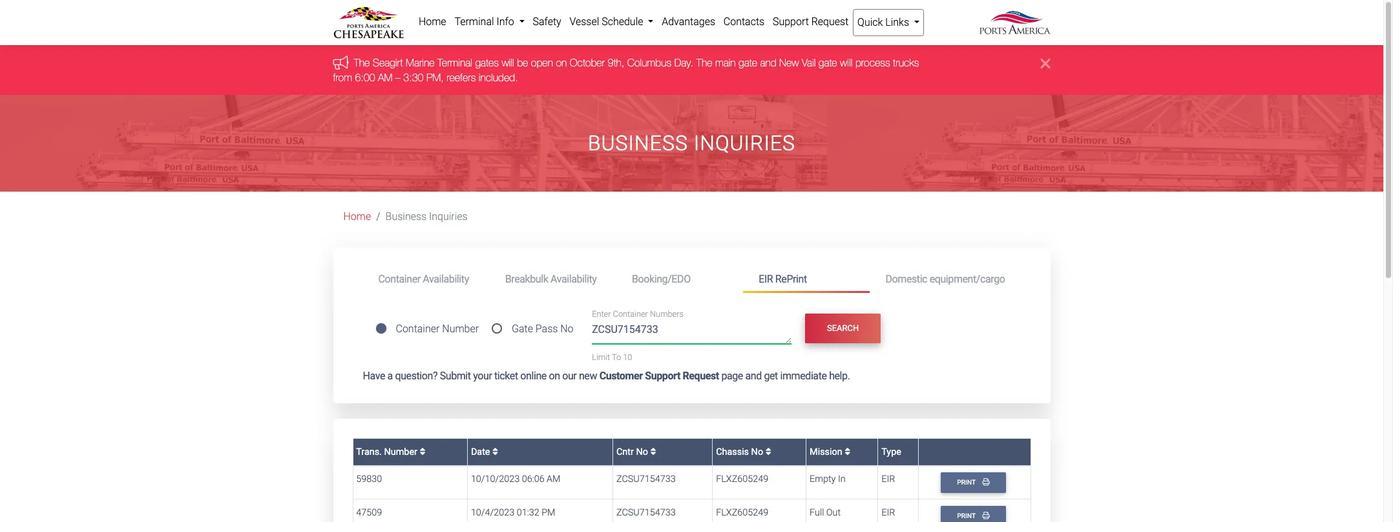 Task type: vqa. For each thing, say whether or not it's contained in the screenshot.
Day.
yes



Task type: locate. For each thing, give the bounding box(es) containing it.
0 horizontal spatial home link
[[344, 211, 371, 223]]

availability
[[423, 273, 469, 285], [551, 273, 597, 285]]

have a question? submit your ticket online on our new customer support request page and get immediate help.
[[363, 370, 850, 383]]

flxz605249
[[716, 475, 769, 486], [716, 508, 769, 519]]

0 vertical spatial am
[[378, 72, 393, 83]]

business inquiries
[[588, 131, 796, 156], [386, 211, 468, 223]]

0 vertical spatial print
[[958, 479, 978, 488]]

availability up container number
[[423, 273, 469, 285]]

reprint
[[776, 273, 807, 285]]

1 horizontal spatial business
[[588, 131, 688, 156]]

0 horizontal spatial home
[[344, 211, 371, 223]]

online
[[521, 370, 547, 383]]

1 horizontal spatial request
[[812, 16, 849, 28]]

10/10/2023 06:06 am
[[471, 475, 561, 486]]

0 vertical spatial business
[[588, 131, 688, 156]]

no for chassis no
[[752, 447, 764, 458]]

from
[[333, 72, 352, 83]]

page
[[722, 370, 743, 383]]

1 vertical spatial print
[[958, 513, 978, 521]]

0 horizontal spatial support
[[645, 370, 681, 383]]

0 horizontal spatial business
[[386, 211, 427, 223]]

support request
[[773, 16, 849, 28]]

10/4/2023
[[471, 508, 515, 519]]

new
[[780, 57, 799, 69]]

9th,
[[608, 57, 625, 69]]

terminal left info
[[455, 16, 494, 28]]

0 horizontal spatial availability
[[423, 273, 469, 285]]

full
[[810, 508, 824, 519]]

0 vertical spatial print image
[[983, 479, 990, 486]]

safety link
[[529, 9, 566, 35]]

on inside the seagirt marine terminal gates will be open on october 9th, columbus day. the main gate and new vail gate will process trucks from 6:00 am – 3:30 pm, reefers included.
[[556, 57, 567, 69]]

info
[[497, 16, 514, 28]]

availability for breakbulk availability
[[551, 273, 597, 285]]

0 vertical spatial home link
[[415, 9, 451, 35]]

sort image inside the mission link
[[845, 448, 851, 457]]

container up 'question?'
[[396, 323, 440, 336]]

advantages link
[[658, 9, 720, 35]]

eir for empty in
[[882, 475, 896, 486]]

2 zcsu7154733 from the top
[[617, 508, 676, 519]]

1 horizontal spatial gate
[[819, 57, 838, 69]]

1 vertical spatial terminal
[[438, 57, 473, 69]]

print
[[958, 479, 978, 488], [958, 513, 978, 521]]

enter
[[592, 310, 611, 320]]

terminal up reefers
[[438, 57, 473, 69]]

1 horizontal spatial no
[[636, 447, 648, 458]]

no right chassis
[[752, 447, 764, 458]]

1 horizontal spatial business inquiries
[[588, 131, 796, 156]]

1 print from the top
[[958, 479, 978, 488]]

eir down type
[[882, 475, 896, 486]]

number right trans.
[[384, 447, 418, 458]]

no right cntr
[[636, 447, 648, 458]]

request
[[812, 16, 849, 28], [683, 370, 719, 383]]

print image
[[983, 479, 990, 486], [983, 513, 990, 520]]

open
[[531, 57, 553, 69]]

the right day.
[[697, 57, 713, 69]]

terminal info
[[455, 16, 517, 28]]

1 horizontal spatial sort image
[[651, 448, 656, 457]]

will
[[502, 57, 514, 69], [840, 57, 853, 69]]

1 zcsu7154733 from the top
[[617, 475, 676, 486]]

eir left the reprint
[[759, 273, 773, 285]]

support up new
[[773, 16, 809, 28]]

the seagirt marine terminal gates will be open on october 9th, columbus day. the main gate and new vail gate will process trucks from 6:00 am – 3:30 pm, reefers included. alert
[[0, 46, 1384, 95]]

no right pass
[[561, 323, 574, 336]]

will left be
[[502, 57, 514, 69]]

1 print link from the top
[[941, 473, 1007, 494]]

support request link
[[769, 9, 853, 35]]

1 vertical spatial eir
[[882, 475, 896, 486]]

sort image up in
[[845, 448, 851, 457]]

2 print from the top
[[958, 513, 978, 521]]

1 horizontal spatial support
[[773, 16, 809, 28]]

gate right main
[[739, 57, 758, 69]]

on right open
[[556, 57, 567, 69]]

gate
[[739, 57, 758, 69], [819, 57, 838, 69]]

no
[[561, 323, 574, 336], [636, 447, 648, 458], [752, 447, 764, 458]]

full out
[[810, 508, 841, 519]]

0 horizontal spatial sort image
[[493, 448, 498, 457]]

reefers
[[447, 72, 476, 83]]

gates
[[475, 57, 499, 69]]

1 flxz605249 from the top
[[716, 475, 769, 486]]

2 availability from the left
[[551, 273, 597, 285]]

0 horizontal spatial will
[[502, 57, 514, 69]]

am right "06:06"
[[547, 475, 561, 486]]

terminal inside the seagirt marine terminal gates will be open on october 9th, columbus day. the main gate and new vail gate will process trucks from 6:00 am – 3:30 pm, reefers included.
[[438, 57, 473, 69]]

request left quick
[[812, 16, 849, 28]]

cntr no
[[617, 447, 651, 458]]

zcsu7154733
[[617, 475, 676, 486], [617, 508, 676, 519]]

sort image inside trans. number link
[[420, 448, 426, 457]]

sort image for chassis no
[[766, 448, 772, 457]]

sort image inside date link
[[493, 448, 498, 457]]

1 vertical spatial business inquiries
[[386, 211, 468, 223]]

quick links link
[[853, 9, 925, 36]]

have
[[363, 370, 385, 383]]

1 vertical spatial print image
[[983, 513, 990, 520]]

1 vertical spatial request
[[683, 370, 719, 383]]

1 vertical spatial zcsu7154733
[[617, 508, 676, 519]]

container right enter
[[613, 310, 648, 320]]

0 horizontal spatial am
[[378, 72, 393, 83]]

1 vertical spatial home
[[344, 211, 371, 223]]

sort image right chassis
[[766, 448, 772, 457]]

1 vertical spatial inquiries
[[429, 211, 468, 223]]

0 vertical spatial print link
[[941, 473, 1007, 494]]

1 vertical spatial flxz605249
[[716, 508, 769, 519]]

1 horizontal spatial the
[[697, 57, 713, 69]]

immediate
[[781, 370, 827, 383]]

0 horizontal spatial inquiries
[[429, 211, 468, 223]]

2 horizontal spatial no
[[752, 447, 764, 458]]

sort image for mission
[[845, 448, 851, 457]]

am left –
[[378, 72, 393, 83]]

container
[[378, 273, 421, 285], [613, 310, 648, 320], [396, 323, 440, 336]]

1 vertical spatial print link
[[941, 507, 1007, 523]]

2 sort image from the left
[[766, 448, 772, 457]]

container number
[[396, 323, 479, 336]]

1 horizontal spatial am
[[547, 475, 561, 486]]

0 vertical spatial container
[[378, 273, 421, 285]]

2 print image from the top
[[983, 513, 990, 520]]

1 horizontal spatial availability
[[551, 273, 597, 285]]

2 horizontal spatial sort image
[[845, 448, 851, 457]]

2 flxz605249 from the top
[[716, 508, 769, 519]]

container for container availability
[[378, 273, 421, 285]]

trans.
[[356, 447, 382, 458]]

1 horizontal spatial number
[[442, 323, 479, 336]]

1 sort image from the left
[[420, 448, 426, 457]]

0 vertical spatial zcsu7154733
[[617, 475, 676, 486]]

print for out
[[958, 513, 978, 521]]

support
[[773, 16, 809, 28], [645, 370, 681, 383]]

sort image right trans.
[[420, 448, 426, 457]]

request left page
[[683, 370, 719, 383]]

1 availability from the left
[[423, 273, 469, 285]]

print image for empty in
[[983, 479, 990, 486]]

number
[[442, 323, 479, 336], [384, 447, 418, 458]]

and left get
[[746, 370, 762, 383]]

3 sort image from the left
[[845, 448, 851, 457]]

1 horizontal spatial will
[[840, 57, 853, 69]]

1 vertical spatial home link
[[344, 211, 371, 223]]

sort image up 10/10/2023
[[493, 448, 498, 457]]

number up "submit"
[[442, 323, 479, 336]]

0 vertical spatial flxz605249
[[716, 475, 769, 486]]

our
[[563, 370, 577, 383]]

1 horizontal spatial inquiries
[[694, 131, 796, 156]]

sort image inside chassis no link
[[766, 448, 772, 457]]

Enter Container Numbers text field
[[592, 322, 792, 344]]

0 horizontal spatial business inquiries
[[386, 211, 468, 223]]

sort image for cntr no
[[651, 448, 656, 457]]

0 vertical spatial on
[[556, 57, 567, 69]]

and left new
[[760, 57, 777, 69]]

2 vertical spatial container
[[396, 323, 440, 336]]

breakbulk availability link
[[490, 268, 617, 292]]

1 sort image from the left
[[493, 448, 498, 457]]

0 vertical spatial terminal
[[455, 16, 494, 28]]

enter container numbers
[[592, 310, 684, 320]]

domestic
[[886, 273, 928, 285]]

will left process
[[840, 57, 853, 69]]

sort image
[[493, 448, 498, 457], [651, 448, 656, 457], [845, 448, 851, 457]]

date link
[[471, 447, 498, 458]]

on left our
[[549, 370, 560, 383]]

support right customer on the bottom of page
[[645, 370, 681, 383]]

2 sort image from the left
[[651, 448, 656, 457]]

eir reprint link
[[744, 268, 870, 293]]

0 vertical spatial home
[[419, 16, 446, 28]]

gate right the vail
[[819, 57, 838, 69]]

2 print link from the top
[[941, 507, 1007, 523]]

1 vertical spatial business
[[386, 211, 427, 223]]

gate
[[512, 323, 533, 336]]

0 vertical spatial and
[[760, 57, 777, 69]]

sort image right cntr
[[651, 448, 656, 457]]

0 vertical spatial business inquiries
[[588, 131, 796, 156]]

eir
[[759, 273, 773, 285], [882, 475, 896, 486], [882, 508, 896, 519]]

am
[[378, 72, 393, 83], [547, 475, 561, 486]]

0 horizontal spatial gate
[[739, 57, 758, 69]]

0 vertical spatial number
[[442, 323, 479, 336]]

zcsu7154733 for pm
[[617, 508, 676, 519]]

06:06
[[522, 475, 545, 486]]

1 the from the left
[[354, 57, 370, 69]]

eir right out
[[882, 508, 896, 519]]

0 horizontal spatial sort image
[[420, 448, 426, 457]]

1 horizontal spatial sort image
[[766, 448, 772, 457]]

47509
[[356, 508, 382, 519]]

1 print image from the top
[[983, 479, 990, 486]]

to
[[612, 353, 621, 362]]

2 vertical spatial eir
[[882, 508, 896, 519]]

chassis no
[[716, 447, 766, 458]]

availability up enter
[[551, 273, 597, 285]]

–
[[396, 72, 401, 83]]

on
[[556, 57, 567, 69], [549, 370, 560, 383]]

1 will from the left
[[502, 57, 514, 69]]

1 horizontal spatial home link
[[415, 9, 451, 35]]

1 vertical spatial number
[[384, 447, 418, 458]]

sort image
[[420, 448, 426, 457], [766, 448, 772, 457]]

container for container number
[[396, 323, 440, 336]]

day.
[[675, 57, 694, 69]]

0 horizontal spatial the
[[354, 57, 370, 69]]

the up 6:00
[[354, 57, 370, 69]]

and
[[760, 57, 777, 69], [746, 370, 762, 383]]

search
[[827, 324, 859, 334]]

container up container number
[[378, 273, 421, 285]]

pm
[[542, 508, 556, 519]]

date
[[471, 447, 493, 458]]

1 vertical spatial on
[[549, 370, 560, 383]]

close image
[[1041, 56, 1051, 71]]

sort image inside cntr no link
[[651, 448, 656, 457]]

1 gate from the left
[[739, 57, 758, 69]]

customer
[[600, 370, 643, 383]]

0 horizontal spatial number
[[384, 447, 418, 458]]



Task type: describe. For each thing, give the bounding box(es) containing it.
a
[[388, 370, 393, 383]]

chassis no link
[[716, 447, 772, 458]]

vessel schedule link
[[566, 9, 658, 35]]

search button
[[805, 314, 881, 344]]

0 vertical spatial request
[[812, 16, 849, 28]]

breakbulk
[[505, 273, 548, 285]]

included.
[[479, 72, 518, 83]]

2 will from the left
[[840, 57, 853, 69]]

pm,
[[427, 72, 444, 83]]

01:32
[[517, 508, 540, 519]]

0 vertical spatial support
[[773, 16, 809, 28]]

pass
[[536, 323, 558, 336]]

10/4/2023 01:32 pm
[[471, 508, 556, 519]]

59830
[[356, 475, 382, 486]]

print link for full out
[[941, 507, 1007, 523]]

ticket
[[495, 370, 518, 383]]

10
[[623, 353, 633, 362]]

1 vertical spatial support
[[645, 370, 681, 383]]

booking/edo link
[[617, 268, 744, 292]]

vessel
[[570, 16, 599, 28]]

gate pass no
[[512, 323, 574, 336]]

and inside the seagirt marine terminal gates will be open on october 9th, columbus day. the main gate and new vail gate will process trucks from 6:00 am – 3:30 pm, reefers included.
[[760, 57, 777, 69]]

october
[[570, 57, 605, 69]]

domestic equipment/cargo
[[886, 273, 1006, 285]]

schedule
[[602, 16, 644, 28]]

2 gate from the left
[[819, 57, 838, 69]]

empty in
[[810, 475, 846, 486]]

6:00
[[355, 72, 375, 83]]

main
[[716, 57, 736, 69]]

no for cntr no
[[636, 447, 648, 458]]

numbers
[[650, 310, 684, 320]]

container availability link
[[363, 268, 490, 292]]

am inside the seagirt marine terminal gates will be open on october 9th, columbus day. the main gate and new vail gate will process trucks from 6:00 am – 3:30 pm, reefers included.
[[378, 72, 393, 83]]

quick
[[858, 16, 883, 28]]

safety
[[533, 16, 562, 28]]

contacts link
[[720, 9, 769, 35]]

cntr no link
[[617, 447, 656, 458]]

domestic equipment/cargo link
[[870, 268, 1021, 292]]

vail
[[802, 57, 816, 69]]

vessel schedule
[[570, 16, 646, 28]]

marine
[[406, 57, 435, 69]]

availability for container availability
[[423, 273, 469, 285]]

3:30
[[404, 72, 424, 83]]

links
[[886, 16, 910, 28]]

the seagirt marine terminal gates will be open on october 9th, columbus day. the main gate and new vail gate will process trucks from 6:00 am – 3:30 pm, reefers included. link
[[333, 57, 919, 83]]

trucks
[[893, 57, 919, 69]]

flxz605249 for full
[[716, 508, 769, 519]]

bullhorn image
[[333, 55, 354, 70]]

number for container number
[[442, 323, 479, 336]]

0 horizontal spatial no
[[561, 323, 574, 336]]

number for trans. number
[[384, 447, 418, 458]]

trans. number link
[[356, 447, 426, 458]]

limit
[[592, 353, 610, 362]]

sort image for date
[[493, 448, 498, 457]]

columbus
[[628, 57, 672, 69]]

your
[[473, 370, 492, 383]]

booking/edo
[[632, 273, 691, 285]]

be
[[517, 57, 528, 69]]

process
[[856, 57, 891, 69]]

customer support request link
[[600, 370, 719, 383]]

mission link
[[810, 447, 851, 458]]

limit to 10
[[592, 353, 633, 362]]

1 vertical spatial and
[[746, 370, 762, 383]]

cntr
[[617, 447, 634, 458]]

help.
[[829, 370, 850, 383]]

eir reprint
[[759, 273, 807, 285]]

out
[[827, 508, 841, 519]]

print for in
[[958, 479, 978, 488]]

1 horizontal spatial home
[[419, 16, 446, 28]]

1 vertical spatial container
[[613, 310, 648, 320]]

flxz605249 for empty
[[716, 475, 769, 486]]

container availability
[[378, 273, 469, 285]]

eir for full out
[[882, 508, 896, 519]]

print link for empty in
[[941, 473, 1007, 494]]

advantages
[[662, 16, 716, 28]]

new
[[579, 370, 597, 383]]

0 vertical spatial inquiries
[[694, 131, 796, 156]]

mission
[[810, 447, 845, 458]]

0 horizontal spatial request
[[683, 370, 719, 383]]

terminal info link
[[451, 9, 529, 35]]

equipment/cargo
[[930, 273, 1006, 285]]

2 the from the left
[[697, 57, 713, 69]]

contacts
[[724, 16, 765, 28]]

breakbulk availability
[[505, 273, 597, 285]]

print image for full out
[[983, 513, 990, 520]]

empty
[[810, 475, 836, 486]]

quick links
[[858, 16, 912, 28]]

the seagirt marine terminal gates will be open on october 9th, columbus day. the main gate and new vail gate will process trucks from 6:00 am – 3:30 pm, reefers included.
[[333, 57, 919, 83]]

trans. number
[[356, 447, 420, 458]]

zcsu7154733 for am
[[617, 475, 676, 486]]

seagirt
[[373, 57, 403, 69]]

0 vertical spatial eir
[[759, 273, 773, 285]]

question?
[[395, 370, 438, 383]]

1 vertical spatial am
[[547, 475, 561, 486]]

type
[[882, 447, 902, 458]]

submit
[[440, 370, 471, 383]]

in
[[838, 475, 846, 486]]

chassis
[[716, 447, 749, 458]]

sort image for trans. number
[[420, 448, 426, 457]]



